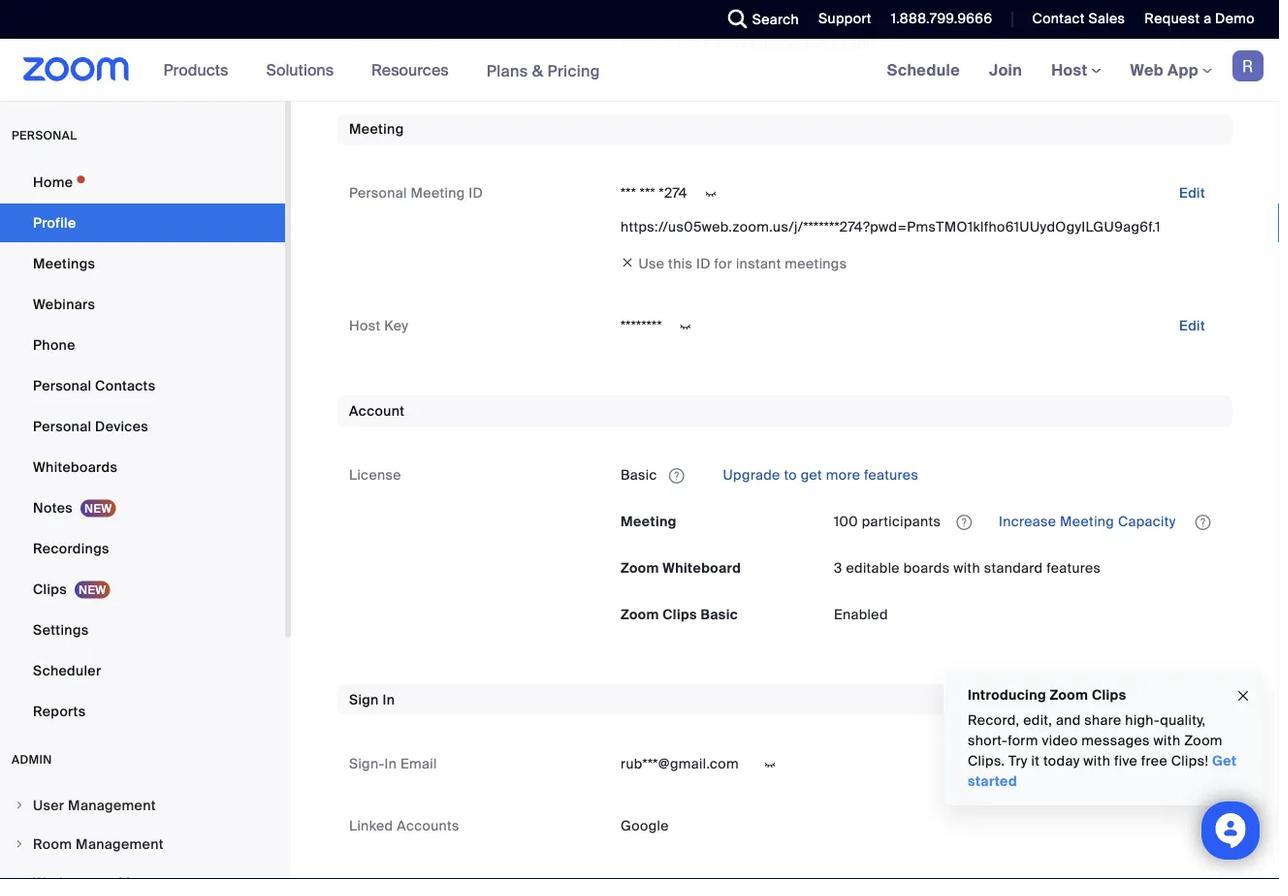 Task type: vqa. For each thing, say whether or not it's contained in the screenshot.
the bottommost features
yes



Task type: describe. For each thing, give the bounding box(es) containing it.
edit button for time format
[[1164, 29, 1221, 60]]

close image
[[1236, 686, 1252, 708]]

boards
[[904, 559, 950, 577]]

capacity
[[1118, 513, 1176, 531]]

get started
[[968, 753, 1237, 791]]

sign-in email
[[349, 755, 437, 773]]

sales
[[1089, 10, 1126, 28]]

high-
[[1126, 712, 1161, 730]]

share
[[1085, 712, 1122, 730]]

banner containing products
[[0, 39, 1280, 102]]

application containing basic
[[621, 460, 1221, 491]]

demo
[[1216, 10, 1255, 28]]

short-
[[968, 732, 1008, 750]]

contacts
[[95, 377, 156, 395]]

solutions button
[[266, 39, 343, 101]]

personal for personal devices
[[33, 418, 92, 436]]

upgrade
[[723, 466, 781, 484]]

edit,
[[1024, 712, 1053, 730]]

1 vertical spatial features
[[1047, 559, 1102, 577]]

clips!
[[1172, 753, 1209, 771]]

upgrade to get more features link
[[720, 466, 919, 484]]

scheduler
[[33, 662, 101, 680]]

resources
[[372, 60, 449, 80]]

edit for sign-in email
[[1180, 755, 1206, 773]]

room
[[33, 836, 72, 854]]

a
[[1204, 10, 1212, 28]]

hour
[[670, 35, 700, 53]]

meetings
[[33, 255, 95, 273]]

zoom up 'and'
[[1050, 686, 1089, 704]]

meetings link
[[0, 244, 285, 283]]

contact sales
[[1033, 10, 1126, 28]]

personal contacts link
[[0, 367, 285, 406]]

get started link
[[968, 753, 1237, 791]]

time
[[349, 35, 382, 53]]

2 vertical spatial with
[[1084, 753, 1111, 771]]

request a demo
[[1145, 10, 1255, 28]]

app
[[1168, 60, 1199, 80]]

profile
[[33, 214, 76, 232]]

time format
[[349, 35, 432, 53]]

clips.
[[968, 753, 1005, 771]]

meetings navigation
[[873, 39, 1280, 102]]

webinars
[[33, 295, 95, 313]]

phone link
[[0, 326, 285, 365]]

profile picture image
[[1233, 50, 1264, 81]]

right image for user management
[[14, 800, 25, 812]]

products button
[[164, 39, 237, 101]]

notes
[[33, 499, 73, 517]]

whiteboard
[[663, 559, 742, 577]]

upgrade to get more features
[[720, 466, 919, 484]]

google
[[621, 817, 669, 835]]

linked
[[349, 817, 393, 835]]

meetings
[[785, 255, 847, 273]]

started
[[968, 773, 1018, 791]]

1 vertical spatial with
[[1154, 732, 1181, 750]]

*274
[[659, 184, 688, 202]]

get
[[801, 466, 823, 484]]

web app button
[[1131, 60, 1213, 80]]

more
[[826, 466, 861, 484]]

introducing zoom clips
[[968, 686, 1127, 704]]

search button
[[714, 0, 804, 39]]

edit for personal meeting id
[[1180, 184, 1206, 202]]

increase meeting capacity link
[[996, 513, 1180, 531]]

12-
[[651, 35, 670, 53]]

edit button for sign-in email
[[1164, 749, 1221, 780]]

zoom whiteboard
[[621, 559, 742, 577]]

personal devices
[[33, 418, 148, 436]]

scheduler link
[[0, 652, 285, 691]]

use for use this id for instant meetings
[[639, 255, 665, 273]]

1 *** from the left
[[621, 184, 636, 202]]

in for sign-
[[385, 755, 397, 773]]

phone
[[33, 336, 75, 354]]

plans
[[487, 60, 528, 81]]

2 vertical spatial application
[[621, 873, 1221, 880]]

settings
[[33, 621, 89, 639]]

standard
[[984, 559, 1043, 577]]

use this id for instant meetings
[[639, 255, 847, 273]]

participants
[[862, 513, 941, 531]]

record, edit, and share high-quality, short-form video messages with zoom clips. try it today with five free clips!
[[968, 712, 1223, 771]]

0 horizontal spatial with
[[954, 559, 981, 577]]

join link
[[975, 39, 1037, 101]]

learn more about increasing meeting capacity image
[[1190, 514, 1217, 531]]

learn more about your license type image
[[667, 469, 687, 483]]

schedule
[[887, 60, 961, 80]]

(example:
[[737, 35, 801, 53]]

zoom up zoom clips basic
[[621, 559, 659, 577]]

today
[[1044, 753, 1080, 771]]

application containing 100 participants
[[834, 506, 1221, 537]]

edit button for personal meeting id
[[1164, 178, 1221, 209]]

web
[[1131, 60, 1164, 80]]

notes link
[[0, 489, 285, 528]]

1.888.799.9666
[[891, 10, 993, 28]]

five
[[1115, 753, 1138, 771]]

&
[[532, 60, 544, 81]]

show personal meeting id image
[[696, 186, 727, 203]]

pricing
[[548, 60, 600, 81]]

host for host key
[[349, 317, 381, 335]]

edit for time format
[[1180, 35, 1206, 53]]

id for this
[[697, 255, 711, 273]]

clips link
[[0, 570, 285, 609]]

room management
[[33, 836, 164, 854]]

show host key image
[[670, 318, 701, 335]]

video
[[1042, 732, 1078, 750]]

request
[[1145, 10, 1200, 28]]

features inside application
[[864, 466, 919, 484]]



Task type: locate. For each thing, give the bounding box(es) containing it.
management for user management
[[68, 797, 156, 815]]

2 edit from the top
[[1180, 184, 1206, 202]]

whiteboards link
[[0, 448, 285, 487]]

basic
[[621, 466, 658, 484], [701, 606, 738, 624]]

it
[[1032, 753, 1040, 771]]

user management menu item
[[0, 788, 285, 825]]

application
[[621, 460, 1221, 491], [834, 506, 1221, 537], [621, 873, 1221, 880]]

admin
[[12, 753, 52, 768]]

profile link
[[0, 204, 285, 243]]

settings link
[[0, 611, 285, 650]]

solutions
[[266, 60, 334, 80]]

2 horizontal spatial with
[[1154, 732, 1181, 750]]

product information navigation
[[149, 39, 615, 102]]

zoom logo image
[[23, 57, 130, 81]]

features up 100 participants
[[864, 466, 919, 484]]

3
[[834, 559, 843, 577]]

linked accounts
[[349, 817, 460, 835]]

support link up pm)
[[819, 10, 872, 28]]

2 edit button from the top
[[1164, 178, 1221, 209]]

messages
[[1082, 732, 1150, 750]]

2 horizontal spatial clips
[[1092, 686, 1127, 704]]

support link right search
[[804, 0, 877, 39]]

whiteboards
[[33, 458, 118, 476]]

1 vertical spatial management
[[76, 836, 164, 854]]

2 right image from the top
[[14, 839, 25, 851]]

with up the free
[[1154, 732, 1181, 750]]

0 horizontal spatial features
[[864, 466, 919, 484]]

0 horizontal spatial basic
[[621, 466, 658, 484]]

1 horizontal spatial basic
[[701, 606, 738, 624]]

learn more about your meeting license image
[[951, 514, 978, 531]]

management
[[68, 797, 156, 815], [76, 836, 164, 854]]

0 horizontal spatial host
[[349, 317, 381, 335]]

to
[[784, 466, 797, 484]]

1 horizontal spatial with
[[1084, 753, 1111, 771]]

zoom up clips!
[[1185, 732, 1223, 750]]

sign-
[[349, 755, 385, 773]]

menu item
[[0, 865, 285, 880]]

with down messages
[[1084, 753, 1111, 771]]

1 vertical spatial clips
[[663, 606, 697, 624]]

in left email
[[385, 755, 397, 773]]

1 vertical spatial host
[[349, 317, 381, 335]]

search
[[753, 10, 799, 28]]

1 vertical spatial application
[[834, 506, 1221, 537]]

0 vertical spatial features
[[864, 466, 919, 484]]

1 horizontal spatial id
[[697, 255, 711, 273]]

0 horizontal spatial clips
[[33, 581, 67, 599]]

id for meeting
[[469, 184, 483, 202]]

1 horizontal spatial features
[[1047, 559, 1102, 577]]

right image inside room management menu item
[[14, 839, 25, 851]]

with right boards
[[954, 559, 981, 577]]

devices
[[95, 418, 148, 436]]

features
[[864, 466, 919, 484], [1047, 559, 1102, 577]]

sign in
[[349, 691, 395, 709]]

1 horizontal spatial host
[[1052, 60, 1092, 80]]

0 vertical spatial management
[[68, 797, 156, 815]]

user management
[[33, 797, 156, 815]]

0 vertical spatial application
[[621, 460, 1221, 491]]

in right 'sign'
[[383, 691, 395, 709]]

1 right image from the top
[[14, 800, 25, 812]]

host for host
[[1052, 60, 1092, 80]]

sign
[[349, 691, 379, 709]]

recordings link
[[0, 530, 285, 569]]

form
[[1008, 732, 1039, 750]]

personal contacts
[[33, 377, 156, 395]]

banner
[[0, 39, 1280, 102]]

zoom down zoom whiteboard
[[621, 606, 659, 624]]

4 edit button from the top
[[1164, 749, 1221, 780]]

key
[[384, 317, 409, 335]]

management down 'user management' menu item
[[76, 836, 164, 854]]

resources button
[[372, 39, 458, 101]]

products
[[164, 60, 228, 80]]

1 vertical spatial in
[[385, 755, 397, 773]]

1 vertical spatial basic
[[701, 606, 738, 624]]

3 edit button from the top
[[1164, 310, 1221, 341]]

quality,
[[1161, 712, 1206, 730]]

basic down whiteboard
[[701, 606, 738, 624]]

webinars link
[[0, 285, 285, 324]]

host
[[1052, 60, 1092, 80], [349, 317, 381, 335]]

reports link
[[0, 693, 285, 732]]

home
[[33, 173, 73, 191]]

2 vertical spatial clips
[[1092, 686, 1127, 704]]

plans & pricing link
[[487, 60, 600, 81], [487, 60, 600, 81]]

format
[[385, 35, 432, 53]]

clips down zoom whiteboard
[[663, 606, 697, 624]]

https://us05web.zoom.us/j/*******274?pwd=pmstmo1klfho61uuydogyilgu9ag6f.1
[[621, 218, 1161, 236]]

0 vertical spatial with
[[954, 559, 981, 577]]

1 edit from the top
[[1180, 35, 1206, 53]]

right image inside 'user management' menu item
[[14, 800, 25, 812]]

3 edit from the top
[[1180, 317, 1206, 335]]

account
[[349, 402, 405, 420]]

personal for personal contacts
[[33, 377, 92, 395]]

right image
[[14, 800, 25, 812], [14, 839, 25, 851]]

1 vertical spatial right image
[[14, 839, 25, 851]]

host inside meetings 'navigation'
[[1052, 60, 1092, 80]]

personal for personal meeting id
[[349, 184, 407, 202]]

with
[[954, 559, 981, 577], [1154, 732, 1181, 750], [1084, 753, 1111, 771]]

home link
[[0, 163, 285, 202]]

personal meeting id
[[349, 184, 483, 202]]

introducing
[[968, 686, 1047, 704]]

management up room management
[[68, 797, 156, 815]]

features down increase meeting capacity link
[[1047, 559, 1102, 577]]

3 editable boards with standard features
[[834, 559, 1102, 577]]

rub***@gmail.com
[[621, 755, 739, 773]]

time
[[704, 35, 733, 53]]

join
[[990, 60, 1023, 80]]

email
[[401, 755, 437, 773]]

1 horizontal spatial ***
[[640, 184, 656, 202]]

use 12-hour time (example: 02:00 pm)
[[621, 35, 874, 53]]

personal
[[349, 184, 407, 202], [33, 377, 92, 395], [33, 418, 92, 436]]

right image for room management
[[14, 839, 25, 851]]

zoom inside "record, edit, and share high-quality, short-form video messages with zoom clips. try it today with five free clips!"
[[1185, 732, 1223, 750]]

0 vertical spatial in
[[383, 691, 395, 709]]

0 vertical spatial use
[[621, 35, 647, 53]]

use left 12-
[[621, 35, 647, 53]]

this
[[669, 255, 693, 273]]

in for sign
[[383, 691, 395, 709]]

0 vertical spatial personal
[[349, 184, 407, 202]]

host down contact sales
[[1052, 60, 1092, 80]]

2 *** from the left
[[640, 184, 656, 202]]

********
[[621, 317, 662, 335]]

request a demo link
[[1131, 0, 1280, 39], [1145, 10, 1255, 28]]

right image left room
[[14, 839, 25, 851]]

use for use 12-hour time (example: 02:00 pm)
[[621, 35, 647, 53]]

0 horizontal spatial ***
[[621, 184, 636, 202]]

plans & pricing
[[487, 60, 600, 81]]

accounts
[[397, 817, 460, 835]]

use left "this"
[[639, 255, 665, 273]]

host button
[[1052, 60, 1102, 80]]

1 vertical spatial personal
[[33, 377, 92, 395]]

1 vertical spatial use
[[639, 255, 665, 273]]

0 horizontal spatial id
[[469, 184, 483, 202]]

0 vertical spatial id
[[469, 184, 483, 202]]

clips up share on the bottom right of the page
[[1092, 686, 1127, 704]]

1 vertical spatial id
[[697, 255, 711, 273]]

personal menu menu
[[0, 163, 285, 733]]

*** *** *274
[[621, 184, 688, 202]]

free
[[1142, 753, 1168, 771]]

edit
[[1180, 35, 1206, 53], [1180, 184, 1206, 202], [1180, 317, 1206, 335], [1180, 755, 1206, 773]]

host left the key
[[349, 317, 381, 335]]

get
[[1213, 753, 1237, 771]]

4 edit from the top
[[1180, 755, 1206, 773]]

0 vertical spatial right image
[[14, 800, 25, 812]]

management for room management
[[76, 836, 164, 854]]

id
[[469, 184, 483, 202], [697, 255, 711, 273]]

instant
[[736, 255, 782, 273]]

0 vertical spatial host
[[1052, 60, 1092, 80]]

admin menu menu
[[0, 788, 285, 880]]

and
[[1056, 712, 1081, 730]]

2 vertical spatial personal
[[33, 418, 92, 436]]

clips up the settings
[[33, 581, 67, 599]]

basic left learn more about your license type 'icon'
[[621, 466, 658, 484]]

1 horizontal spatial clips
[[663, 606, 697, 624]]

host key
[[349, 317, 409, 335]]

contact
[[1033, 10, 1085, 28]]

increase
[[999, 513, 1057, 531]]

0 vertical spatial clips
[[33, 581, 67, 599]]

0 vertical spatial basic
[[621, 466, 658, 484]]

pm)
[[849, 35, 874, 53]]

editable
[[846, 559, 900, 577]]

increase meeting capacity
[[996, 513, 1180, 531]]

***
[[621, 184, 636, 202], [640, 184, 656, 202]]

support link
[[804, 0, 877, 39], [819, 10, 872, 28]]

room management menu item
[[0, 827, 285, 863]]

support
[[819, 10, 872, 28]]

clips inside personal menu menu
[[33, 581, 67, 599]]

1 edit button from the top
[[1164, 29, 1221, 60]]

right image left the user
[[14, 800, 25, 812]]



